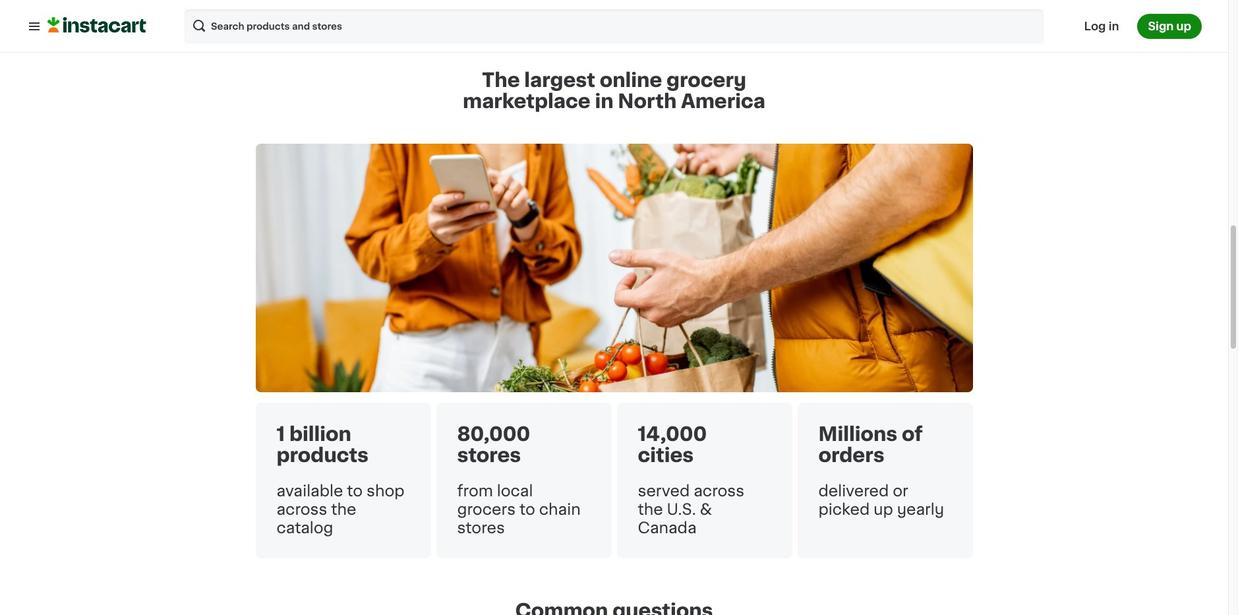 Task type: vqa. For each thing, say whether or not it's contained in the screenshot.


Task type: locate. For each thing, give the bounding box(es) containing it.
stores down 'grocers'
[[457, 521, 505, 535]]

&
[[700, 502, 712, 517]]

up inside button
[[1177, 21, 1192, 31]]

online
[[600, 71, 662, 90]]

1 vertical spatial up
[[874, 502, 894, 517]]

in
[[1109, 21, 1120, 31], [595, 92, 614, 111]]

up right sign
[[1177, 21, 1192, 31]]

14,000 cities
[[638, 425, 707, 465]]

across inside served across the u.s. & canada
[[694, 484, 745, 498]]

0 horizontal spatial to
[[347, 484, 363, 498]]

open main menu image
[[26, 18, 42, 34]]

1 vertical spatial in
[[595, 92, 614, 111]]

across
[[694, 484, 745, 498], [277, 502, 327, 517]]

from local grocers to chain stores
[[457, 484, 581, 535]]

sign up button
[[1138, 14, 1202, 39]]

to left shop
[[347, 484, 363, 498]]

the down the available
[[331, 502, 356, 517]]

Search field
[[183, 8, 1045, 45]]

america
[[681, 92, 766, 111]]

0 horizontal spatial in
[[595, 92, 614, 111]]

in right log
[[1109, 21, 1120, 31]]

0 vertical spatial across
[[694, 484, 745, 498]]

to down local
[[520, 502, 535, 517]]

1 horizontal spatial up
[[1177, 21, 1192, 31]]

millions of orders
[[819, 425, 923, 465]]

2 the from the left
[[638, 502, 663, 517]]

0 horizontal spatial across
[[277, 502, 327, 517]]

14,000
[[638, 425, 707, 444]]

the largest online grocery marketplace in north america
[[463, 71, 766, 111]]

0 horizontal spatial up
[[874, 502, 894, 517]]

log in button
[[1081, 14, 1123, 39]]

of
[[902, 425, 923, 444]]

the
[[331, 502, 356, 517], [638, 502, 663, 517]]

0 vertical spatial to
[[347, 484, 363, 498]]

picked
[[819, 502, 870, 517]]

in down online
[[595, 92, 614, 111]]

up inside delivered or picked up yearly
[[874, 502, 894, 517]]

1 horizontal spatial across
[[694, 484, 745, 498]]

80,000 stores
[[457, 425, 531, 465]]

across up catalog
[[277, 502, 327, 517]]

the
[[482, 71, 520, 90]]

2 stores from the top
[[457, 521, 505, 535]]

1 horizontal spatial the
[[638, 502, 663, 517]]

1 vertical spatial to
[[520, 502, 535, 517]]

1 horizontal spatial to
[[520, 502, 535, 517]]

0 vertical spatial up
[[1177, 21, 1192, 31]]

0 vertical spatial in
[[1109, 21, 1120, 31]]

stores
[[457, 446, 521, 465], [457, 521, 505, 535]]

to
[[347, 484, 363, 498], [520, 502, 535, 517]]

stores down the 80,000
[[457, 446, 521, 465]]

up
[[1177, 21, 1192, 31], [874, 502, 894, 517]]

cities
[[638, 446, 694, 465]]

0 horizontal spatial the
[[331, 502, 356, 517]]

the down served on the right bottom
[[638, 502, 663, 517]]

largest
[[525, 71, 596, 90]]

1 stores from the top
[[457, 446, 521, 465]]

1 horizontal spatial in
[[1109, 21, 1120, 31]]

1 vertical spatial across
[[277, 502, 327, 517]]

or
[[893, 484, 909, 498]]

billion
[[290, 425, 351, 444]]

canada
[[638, 521, 697, 535]]

1 the from the left
[[331, 502, 356, 517]]

up down "or"
[[874, 502, 894, 517]]

to inside from local grocers to chain stores
[[520, 502, 535, 517]]

None search field
[[183, 8, 1045, 45]]

millions
[[819, 425, 898, 444]]

across up &
[[694, 484, 745, 498]]

0 vertical spatial stores
[[457, 446, 521, 465]]

1 vertical spatial stores
[[457, 521, 505, 535]]



Task type: describe. For each thing, give the bounding box(es) containing it.
local
[[497, 484, 533, 498]]

sign
[[1149, 21, 1174, 31]]

served across the u.s. & canada
[[638, 484, 745, 535]]

products
[[277, 446, 369, 465]]

orders
[[819, 446, 885, 465]]

to inside available to shop across the catalog
[[347, 484, 363, 498]]

from
[[457, 484, 493, 498]]

1
[[277, 425, 285, 444]]

in inside button
[[1109, 21, 1120, 31]]

chain
[[539, 502, 581, 517]]

served
[[638, 484, 690, 498]]

delivered or picked up yearly
[[819, 484, 945, 517]]

instacart home image
[[47, 17, 146, 33]]

delivered
[[819, 484, 889, 498]]

in inside the largest online grocery marketplace in north america
[[595, 92, 614, 111]]

catalog
[[277, 521, 333, 535]]

shop
[[367, 484, 405, 498]]

grocery
[[667, 71, 747, 90]]

available
[[277, 484, 343, 498]]

marketplace
[[463, 92, 591, 111]]

u.s.
[[667, 502, 696, 517]]

the inside available to shop across the catalog
[[331, 502, 356, 517]]

stores inside from local grocers to chain stores
[[457, 521, 505, 535]]

log
[[1085, 21, 1106, 31]]

yearly
[[897, 502, 945, 517]]

sign up
[[1149, 21, 1192, 31]]

log in
[[1085, 21, 1120, 31]]

the inside served across the u.s. & canada
[[638, 502, 663, 517]]

across inside available to shop across the catalog
[[277, 502, 327, 517]]

80,000
[[457, 425, 531, 444]]

available to shop across the catalog
[[277, 484, 405, 535]]

1 billion products
[[277, 425, 369, 465]]

stores inside 80,000 stores
[[457, 446, 521, 465]]

grocers
[[457, 502, 516, 517]]

north
[[618, 92, 677, 111]]



